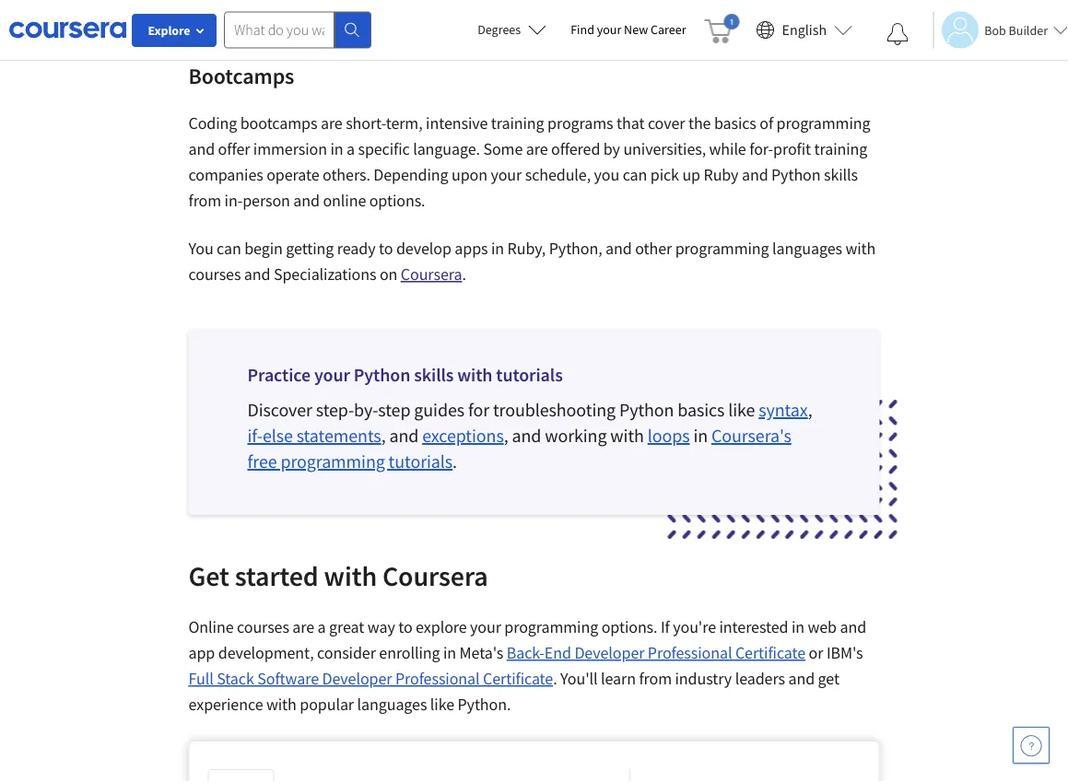 Task type: describe. For each thing, give the bounding box(es) containing it.
for
[[468, 399, 489, 422]]

step
[[378, 399, 411, 422]]

bob builder button
[[933, 12, 1068, 48]]

while
[[709, 139, 746, 159]]

with inside discover step-by-step guides for troubleshooting python basics like syntax , if-else statements , and exceptions , and working with loops in
[[610, 424, 644, 448]]

full
[[189, 669, 214, 689]]

other
[[635, 238, 672, 259]]

you're
[[673, 617, 716, 638]]

some
[[483, 139, 523, 159]]

short-
[[346, 113, 386, 134]]

. for . you'll learn from industry leaders and get experience with popular languages like python.
[[553, 669, 557, 689]]

1 vertical spatial coursera
[[382, 559, 488, 593]]

1 vertical spatial skills
[[414, 364, 454, 387]]

0 horizontal spatial developer
[[322, 669, 392, 689]]

enrolling
[[379, 643, 440, 664]]

getting
[[286, 238, 334, 259]]

statements
[[297, 424, 381, 448]]

learn
[[601, 669, 636, 689]]

offer
[[218, 139, 250, 159]]

languages inside you can begin getting ready to develop apps in ruby, python, and other programming languages with courses and specializations on
[[773, 238, 842, 259]]

interested
[[719, 617, 789, 638]]

online
[[189, 617, 234, 638]]

in inside discover step-by-step guides for troubleshooting python basics like syntax , if-else statements , and exceptions , and working with loops in
[[694, 424, 708, 448]]

builder
[[1009, 22, 1048, 38]]

and inside . you'll learn from industry leaders and get experience with popular languages like python.
[[789, 669, 815, 689]]

by
[[604, 139, 620, 159]]

get
[[189, 559, 229, 593]]

of
[[760, 113, 773, 134]]

python,
[[549, 238, 602, 259]]

meta's
[[460, 643, 504, 664]]

syntax link
[[759, 399, 808, 422]]

a inside "online courses are a great way to explore your programming options. if you're interested in web and app development, consider enrolling in meta's"
[[318, 617, 326, 638]]

help center image
[[1020, 735, 1043, 757]]

for-
[[750, 139, 773, 159]]

in left web
[[792, 617, 805, 638]]

bob
[[985, 22, 1006, 38]]

a inside coding bootcamps are short-term, intensive training programs that cover the basics of programming and offer immersion in a specific language. some are offered by universities, while for-profit training companies operate others. depending upon your schedule, you can pick up ruby and python skills from in-person and online options.
[[347, 139, 355, 159]]

1 horizontal spatial professional
[[648, 643, 732, 664]]

What do you want to learn? text field
[[224, 12, 335, 48]]

to inside "online courses are a great way to explore your programming options. if you're interested in web and app development, consider enrolling in meta's"
[[398, 617, 413, 638]]

consider
[[317, 643, 376, 664]]

. you'll learn from industry leaders and get experience with popular languages like python.
[[189, 669, 840, 715]]

degrees button
[[463, 9, 562, 50]]

like inside . you'll learn from industry leaders and get experience with popular languages like python.
[[430, 695, 454, 715]]

1 horizontal spatial ,
[[504, 424, 508, 448]]

courses inside you can begin getting ready to develop apps in ruby, python, and other programming languages with courses and specializations on
[[189, 264, 241, 285]]

guides
[[414, 399, 465, 422]]

started
[[235, 559, 319, 593]]

end
[[545, 643, 571, 664]]

software
[[257, 669, 319, 689]]

with inside you can begin getting ready to develop apps in ruby, python, and other programming languages with courses and specializations on
[[846, 238, 876, 259]]

bootcamps
[[189, 62, 294, 89]]

development,
[[218, 643, 314, 664]]

0 horizontal spatial professional
[[395, 669, 480, 689]]

offered
[[551, 139, 600, 159]]

and inside "online courses are a great way to explore your programming options. if you're interested in web and app development, consider enrolling in meta's"
[[840, 617, 867, 638]]

1 horizontal spatial certificate
[[736, 643, 806, 664]]

coursera .
[[401, 264, 466, 285]]

and down troubleshooting at the bottom of the page
[[512, 424, 541, 448]]

skills inside coding bootcamps are short-term, intensive training programs that cover the basics of programming and offer immersion in a specific language. some are offered by universities, while for-profit training companies operate others. depending upon your schedule, you can pick up ruby and python skills from in-person and online options.
[[824, 165, 858, 185]]

leaders
[[735, 669, 785, 689]]

practice your python skills with tutorials
[[247, 364, 563, 387]]

languages inside . you'll learn from industry leaders and get experience with popular languages like python.
[[357, 695, 427, 715]]

in inside coding bootcamps are short-term, intensive training programs that cover the basics of programming and offer immersion in a specific language. some are offered by universities, while for-profit training companies operate others. depending upon your schedule, you can pick up ruby and python skills from in-person and online options.
[[330, 139, 343, 159]]

english
[[782, 21, 827, 39]]

options. inside "online courses are a great way to explore your programming options. if you're interested in web and app development, consider enrolling in meta's"
[[602, 617, 658, 638]]

python inside coding bootcamps are short-term, intensive training programs that cover the basics of programming and offer immersion in a specific language. some are offered by universities, while for-profit training companies operate others. depending upon your schedule, you can pick up ruby and python skills from in-person and online options.
[[772, 165, 821, 185]]

exceptions
[[422, 424, 504, 448]]

like inside discover step-by-step guides for troubleshooting python basics like syntax , if-else statements , and exceptions , and working with loops in
[[728, 399, 755, 422]]

tutorials inside coursera's free programming tutorials
[[389, 450, 453, 473]]

from inside . you'll learn from industry leaders and get experience with popular languages like python.
[[639, 669, 672, 689]]

on
[[380, 264, 398, 285]]

online courses are a great way to explore your programming options. if you're interested in web and app development, consider enrolling in meta's
[[189, 617, 867, 664]]

from inside coding bootcamps are short-term, intensive training programs that cover the basics of programming and offer immersion in a specific language. some are offered by universities, while for-profit training companies operate others. depending upon your schedule, you can pick up ruby and python skills from in-person and online options.
[[189, 190, 221, 211]]

stack
[[217, 669, 254, 689]]

exceptions link
[[422, 424, 504, 448]]

popular
[[300, 695, 354, 715]]

specializations
[[274, 264, 376, 285]]

and down begin
[[244, 264, 271, 285]]

apps
[[455, 238, 488, 259]]

bootcamps
[[240, 113, 317, 134]]

0 vertical spatial coursera
[[401, 264, 462, 285]]

programs
[[548, 113, 613, 134]]

coding bootcamps are short-term, intensive training programs that cover the basics of programming and offer immersion in a specific language. some are offered by universities, while for-profit training companies operate others. depending upon your schedule, you can pick up ruby and python skills from in-person and online options.
[[189, 113, 871, 211]]

begin
[[244, 238, 283, 259]]

in-
[[225, 190, 243, 211]]

english button
[[749, 0, 860, 60]]

develop
[[396, 238, 451, 259]]

you'll
[[560, 669, 598, 689]]

ruby,
[[507, 238, 546, 259]]

free
[[247, 450, 277, 473]]

discover step-by-step guides for troubleshooting python basics like syntax , if-else statements , and exceptions , and working with loops in
[[247, 399, 813, 448]]

are for way
[[293, 617, 314, 638]]

coursera's
[[712, 424, 792, 448]]

and down for-
[[742, 165, 768, 185]]

are for intensive
[[321, 113, 343, 134]]

you can begin getting ready to develop apps in ruby, python, and other programming languages with courses and specializations on
[[189, 238, 876, 285]]

bob builder
[[985, 22, 1048, 38]]

or
[[809, 643, 824, 664]]

if-
[[247, 424, 263, 448]]

person
[[243, 190, 290, 211]]

basics inside discover step-by-step guides for troubleshooting python basics like syntax , if-else statements , and exceptions , and working with loops in
[[678, 399, 725, 422]]

discover
[[247, 399, 312, 422]]

python inside discover step-by-step guides for troubleshooting python basics like syntax , if-else statements , and exceptions , and working with loops in
[[619, 399, 674, 422]]

app
[[189, 643, 215, 664]]

ready
[[337, 238, 376, 259]]



Task type: locate. For each thing, give the bounding box(es) containing it.
companies
[[189, 165, 263, 185]]

1 vertical spatial options.
[[602, 617, 658, 638]]

1 vertical spatial certificate
[[483, 669, 553, 689]]

are left short-
[[321, 113, 343, 134]]

and down the coding at the left top
[[189, 139, 215, 159]]

courses down you
[[189, 264, 241, 285]]

1 horizontal spatial developer
[[575, 643, 645, 664]]

0 horizontal spatial like
[[430, 695, 454, 715]]

developer down consider
[[322, 669, 392, 689]]

and up 'ibm's'
[[840, 617, 867, 638]]

up
[[682, 165, 701, 185]]

0 vertical spatial training
[[491, 113, 544, 134]]

upon
[[452, 165, 488, 185]]

basics up loops
[[678, 399, 725, 422]]

basics inside coding bootcamps are short-term, intensive training programs that cover the basics of programming and offer immersion in a specific language. some are offered by universities, while for-profit training companies operate others. depending upon your schedule, you can pick up ruby and python skills from in-person and online options.
[[714, 113, 757, 134]]

1 vertical spatial to
[[398, 617, 413, 638]]

options.
[[369, 190, 425, 211], [602, 617, 658, 638]]

loops
[[648, 424, 690, 448]]

2 vertical spatial are
[[293, 617, 314, 638]]

1 vertical spatial basics
[[678, 399, 725, 422]]

troubleshooting
[[493, 399, 616, 422]]

1 vertical spatial python
[[354, 364, 410, 387]]

degrees
[[478, 21, 521, 38]]

None search field
[[224, 12, 371, 48]]

way
[[368, 617, 395, 638]]

1 vertical spatial professional
[[395, 669, 480, 689]]

depending
[[374, 165, 448, 185]]

explore
[[148, 22, 190, 39]]

show notifications image
[[887, 23, 909, 45]]

find
[[571, 21, 594, 38]]

programming inside "online courses are a great way to explore your programming options. if you're interested in web and app development, consider enrolling in meta's"
[[504, 617, 598, 638]]

1 vertical spatial courses
[[237, 617, 289, 638]]

. inside . you'll learn from industry leaders and get experience with popular languages like python.
[[553, 669, 557, 689]]

0 vertical spatial professional
[[648, 643, 732, 664]]

0 vertical spatial .
[[462, 264, 466, 285]]

1 horizontal spatial to
[[398, 617, 413, 638]]

. for .
[[453, 450, 457, 473]]

operate
[[267, 165, 319, 185]]

and left get
[[789, 669, 815, 689]]

coursera image
[[9, 15, 126, 44]]

tutorials up troubleshooting at the bottom of the page
[[496, 364, 563, 387]]

0 vertical spatial courses
[[189, 264, 241, 285]]

1 vertical spatial developer
[[322, 669, 392, 689]]

are left great
[[293, 617, 314, 638]]

in right loops
[[694, 424, 708, 448]]

0 horizontal spatial certificate
[[483, 669, 553, 689]]

and
[[189, 139, 215, 159], [742, 165, 768, 185], [293, 190, 320, 211], [606, 238, 632, 259], [244, 264, 271, 285], [389, 424, 419, 448], [512, 424, 541, 448], [840, 617, 867, 638], [789, 669, 815, 689]]

0 vertical spatial basics
[[714, 113, 757, 134]]

0 vertical spatial are
[[321, 113, 343, 134]]

1 horizontal spatial from
[[639, 669, 672, 689]]

0 vertical spatial developer
[[575, 643, 645, 664]]

a up others.
[[347, 139, 355, 159]]

ibm's
[[827, 643, 863, 664]]

coursera's free programming tutorials
[[247, 424, 792, 473]]

can inside coding bootcamps are short-term, intensive training programs that cover the basics of programming and offer immersion in a specific language. some are offered by universities, while for-profit training companies operate others. depending upon your schedule, you can pick up ruby and python skills from in-person and online options.
[[623, 165, 647, 185]]

cover
[[648, 113, 685, 134]]

your up step-
[[314, 364, 350, 387]]

courses inside "online courses are a great way to explore your programming options. if you're interested in web and app development, consider enrolling in meta's"
[[237, 617, 289, 638]]

0 horizontal spatial tutorials
[[389, 450, 453, 473]]

0 vertical spatial a
[[347, 139, 355, 159]]

training up some
[[491, 113, 544, 134]]

in up others.
[[330, 139, 343, 159]]

tutorials
[[496, 364, 563, 387], [389, 450, 453, 473]]

in down explore
[[443, 643, 456, 664]]

back-
[[507, 643, 545, 664]]

immersion
[[253, 139, 327, 159]]

a left great
[[318, 617, 326, 638]]

are up schedule,
[[526, 139, 548, 159]]

in right apps
[[491, 238, 504, 259]]

find your new career
[[571, 21, 686, 38]]

0 horizontal spatial can
[[217, 238, 241, 259]]

practice
[[247, 364, 311, 387]]

a
[[347, 139, 355, 159], [318, 617, 326, 638]]

your inside coding bootcamps are short-term, intensive training programs that cover the basics of programming and offer immersion in a specific language. some are offered by universities, while for-profit training companies operate others. depending upon your schedule, you can pick up ruby and python skills from in-person and online options.
[[491, 165, 522, 185]]

0 horizontal spatial python
[[354, 364, 410, 387]]

0 vertical spatial from
[[189, 190, 221, 211]]

full stack software developer professional certificate link
[[189, 669, 553, 689]]

1 horizontal spatial python
[[619, 399, 674, 422]]

are inside "online courses are a great way to explore your programming options. if you're interested in web and app development, consider enrolling in meta's"
[[293, 617, 314, 638]]

coding
[[189, 113, 237, 134]]

0 vertical spatial can
[[623, 165, 647, 185]]

0 vertical spatial languages
[[773, 238, 842, 259]]

1 vertical spatial .
[[453, 450, 457, 473]]

from left in-
[[189, 190, 221, 211]]

others.
[[323, 165, 370, 185]]

and down the operate
[[293, 190, 320, 211]]

basics up "while"
[[714, 113, 757, 134]]

schedule,
[[525, 165, 591, 185]]

0 vertical spatial options.
[[369, 190, 425, 211]]

if-else statements link
[[247, 424, 381, 448]]

programming right other
[[675, 238, 769, 259]]

python
[[772, 165, 821, 185], [354, 364, 410, 387], [619, 399, 674, 422]]

shopping cart: 1 item image
[[705, 14, 740, 43]]

programming inside you can begin getting ready to develop apps in ruby, python, and other programming languages with courses and specializations on
[[675, 238, 769, 259]]

language.
[[413, 139, 480, 159]]

step-
[[316, 399, 354, 422]]

programming inside coding bootcamps are short-term, intensive training programs that cover the basics of programming and offer immersion in a specific language. some are offered by universities, while for-profit training companies operate others. depending upon your schedule, you can pick up ruby and python skills from in-person and online options.
[[777, 113, 871, 134]]

0 horizontal spatial options.
[[369, 190, 425, 211]]

specific
[[358, 139, 410, 159]]

python down the 'profit' in the right top of the page
[[772, 165, 821, 185]]

can right you
[[217, 238, 241, 259]]

get
[[818, 669, 840, 689]]

programming down statements
[[281, 450, 385, 473]]

if
[[661, 617, 670, 638]]

to right way
[[398, 617, 413, 638]]

your up meta's
[[470, 617, 501, 638]]

like up coursera's
[[728, 399, 755, 422]]

coursera
[[401, 264, 462, 285], [382, 559, 488, 593]]

web
[[808, 617, 837, 638]]

the
[[688, 113, 711, 134]]

syntax
[[759, 399, 808, 422]]

1 horizontal spatial like
[[728, 399, 755, 422]]

developer
[[575, 643, 645, 664], [322, 669, 392, 689]]

1 vertical spatial a
[[318, 617, 326, 638]]

term,
[[386, 113, 423, 134]]

1 vertical spatial like
[[430, 695, 454, 715]]

certificate
[[736, 643, 806, 664], [483, 669, 553, 689]]

0 horizontal spatial from
[[189, 190, 221, 211]]

training right the 'profit' in the right top of the page
[[814, 139, 868, 159]]

. down apps
[[462, 264, 466, 285]]

certificate down back-
[[483, 669, 553, 689]]

0 horizontal spatial skills
[[414, 364, 454, 387]]

1 vertical spatial are
[[526, 139, 548, 159]]

2 horizontal spatial python
[[772, 165, 821, 185]]

python up loops link
[[619, 399, 674, 422]]

working
[[545, 424, 607, 448]]

online
[[323, 190, 366, 211]]

and left other
[[606, 238, 632, 259]]

with
[[846, 238, 876, 259], [457, 364, 493, 387], [610, 424, 644, 448], [324, 559, 377, 593], [266, 695, 297, 715]]

professional down enrolling
[[395, 669, 480, 689]]

certificate up 'leaders'
[[736, 643, 806, 664]]

2 vertical spatial python
[[619, 399, 674, 422]]

basics
[[714, 113, 757, 134], [678, 399, 725, 422]]

in inside you can begin getting ready to develop apps in ruby, python, and other programming languages with courses and specializations on
[[491, 238, 504, 259]]

developer up learn
[[575, 643, 645, 664]]

1 horizontal spatial options.
[[602, 617, 658, 638]]

1 horizontal spatial languages
[[773, 238, 842, 259]]

2 horizontal spatial are
[[526, 139, 548, 159]]

from down back-end developer professional certificate link
[[639, 669, 672, 689]]

courses up development,
[[237, 617, 289, 638]]

that
[[617, 113, 645, 134]]

courses
[[189, 264, 241, 285], [237, 617, 289, 638]]

programming up the 'profit' in the right top of the page
[[777, 113, 871, 134]]

training
[[491, 113, 544, 134], [814, 139, 868, 159]]

1 horizontal spatial are
[[321, 113, 343, 134]]

0 vertical spatial to
[[379, 238, 393, 259]]

can inside you can begin getting ready to develop apps in ruby, python, and other programming languages with courses and specializations on
[[217, 238, 241, 259]]

1 vertical spatial tutorials
[[389, 450, 453, 473]]

to inside you can begin getting ready to develop apps in ruby, python, and other programming languages with courses and specializations on
[[379, 238, 393, 259]]

coursera up explore
[[382, 559, 488, 593]]

1 horizontal spatial a
[[347, 139, 355, 159]]

tutorials down exceptions link
[[389, 450, 453, 473]]

profit
[[773, 139, 811, 159]]

great
[[329, 617, 364, 638]]

2 horizontal spatial ,
[[808, 399, 813, 422]]

1 horizontal spatial training
[[814, 139, 868, 159]]

coursera down develop on the left
[[401, 264, 462, 285]]

0 vertical spatial tutorials
[[496, 364, 563, 387]]

your down some
[[491, 165, 522, 185]]

1 vertical spatial languages
[[357, 695, 427, 715]]

0 vertical spatial python
[[772, 165, 821, 185]]

get started with coursera
[[189, 559, 488, 593]]

. left you'll
[[553, 669, 557, 689]]

with inside . you'll learn from industry leaders and get experience with popular languages like python.
[[266, 695, 297, 715]]

programming inside coursera's free programming tutorials
[[281, 450, 385, 473]]

and down step on the bottom left
[[389, 424, 419, 448]]

options. inside coding bootcamps are short-term, intensive training programs that cover the basics of programming and offer immersion in a specific language. some are offered by universities, while for-profit training companies operate others. depending upon your schedule, you can pick up ruby and python skills from in-person and online options.
[[369, 190, 425, 211]]

universities,
[[623, 139, 706, 159]]

0 horizontal spatial a
[[318, 617, 326, 638]]

1 vertical spatial from
[[639, 669, 672, 689]]

professional down 'you're'
[[648, 643, 732, 664]]

programming
[[777, 113, 871, 134], [675, 238, 769, 259], [281, 450, 385, 473], [504, 617, 598, 638]]

back-end developer professional certificate link
[[507, 643, 806, 664]]

0 vertical spatial certificate
[[736, 643, 806, 664]]

0 horizontal spatial ,
[[381, 424, 386, 448]]

. down exceptions link
[[453, 450, 457, 473]]

programming up end
[[504, 617, 598, 638]]

are
[[321, 113, 343, 134], [526, 139, 548, 159], [293, 617, 314, 638]]

0 horizontal spatial to
[[379, 238, 393, 259]]

pick
[[651, 165, 679, 185]]

new
[[624, 21, 648, 38]]

in
[[330, 139, 343, 159], [491, 238, 504, 259], [694, 424, 708, 448], [792, 617, 805, 638], [443, 643, 456, 664]]

like left python.
[[430, 695, 454, 715]]

to up on
[[379, 238, 393, 259]]

0 vertical spatial like
[[728, 399, 755, 422]]

like
[[728, 399, 755, 422], [430, 695, 454, 715]]

1 horizontal spatial skills
[[824, 165, 858, 185]]

0 horizontal spatial .
[[453, 450, 457, 473]]

explore
[[416, 617, 467, 638]]

0 horizontal spatial languages
[[357, 695, 427, 715]]

0 horizontal spatial training
[[491, 113, 544, 134]]

2 horizontal spatial .
[[553, 669, 557, 689]]

2 vertical spatial .
[[553, 669, 557, 689]]

0 horizontal spatial are
[[293, 617, 314, 638]]

1 vertical spatial can
[[217, 238, 241, 259]]

options. down depending
[[369, 190, 425, 211]]

1 horizontal spatial tutorials
[[496, 364, 563, 387]]

experience
[[189, 695, 263, 715]]

can right 'you'
[[623, 165, 647, 185]]

you
[[594, 165, 620, 185]]

loops link
[[648, 424, 690, 448]]

your right find
[[597, 21, 622, 38]]

your inside "online courses are a great way to explore your programming options. if you're interested in web and app development, consider enrolling in meta's"
[[470, 617, 501, 638]]

by-
[[354, 399, 378, 422]]

options. left if
[[602, 617, 658, 638]]

you
[[189, 238, 213, 259]]

1 horizontal spatial .
[[462, 264, 466, 285]]

1 horizontal spatial can
[[623, 165, 647, 185]]

0 vertical spatial skills
[[824, 165, 858, 185]]

python up step on the bottom left
[[354, 364, 410, 387]]

1 vertical spatial training
[[814, 139, 868, 159]]



Task type: vqa. For each thing, say whether or not it's contained in the screenshot.
the left ','
yes



